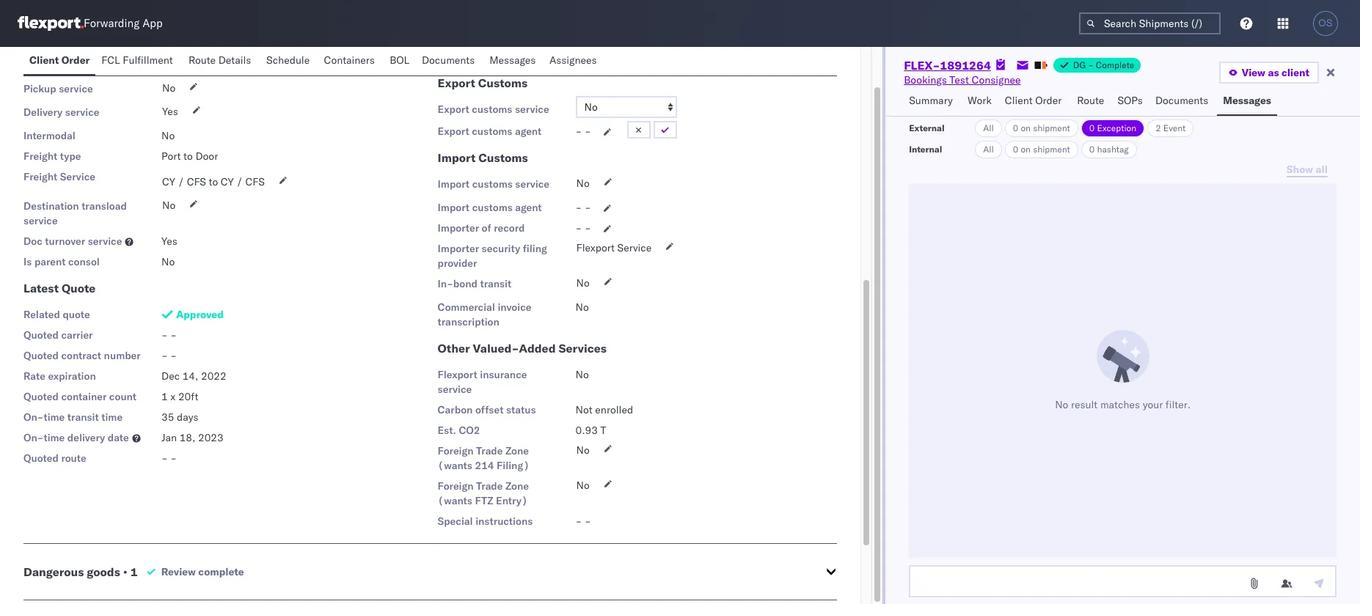 Task type: vqa. For each thing, say whether or not it's contained in the screenshot.
rightmost Route
yes



Task type: locate. For each thing, give the bounding box(es) containing it.
foreign inside foreign trade zone (wants ftz entry)
[[438, 480, 474, 493]]

1 zone from the top
[[506, 445, 529, 458]]

1 foreign from the top
[[438, 445, 474, 458]]

expiration
[[48, 370, 96, 383]]

import down export customs agent
[[438, 150, 476, 165]]

transit down importer security filing provider
[[480, 277, 512, 291]]

1 vertical spatial 0 on shipment
[[1013, 144, 1070, 155]]

route inside button
[[1077, 94, 1105, 107]]

client order for the top client order button
[[29, 54, 90, 67]]

service up carbon
[[438, 383, 472, 396]]

import down import customs
[[438, 178, 470, 191]]

count left the fcl
[[73, 59, 101, 72]]

0 vertical spatial customs
[[478, 76, 528, 90]]

customs up of
[[472, 201, 513, 214]]

1 all from the top
[[983, 123, 994, 134]]

client order
[[29, 54, 90, 67], [1005, 94, 1062, 107]]

1 down fob
[[162, 58, 169, 71]]

1 vertical spatial freight
[[23, 150, 57, 163]]

messages button up export customs service on the left top of page
[[484, 47, 544, 76]]

1 cfs from the left
[[187, 175, 206, 189]]

delivery service
[[23, 106, 99, 119]]

0 vertical spatial transit
[[480, 277, 512, 291]]

1 horizontal spatial service
[[617, 241, 652, 255]]

0 horizontal spatial documents button
[[416, 47, 484, 76]]

service for flexport service
[[617, 241, 652, 255]]

all
[[983, 123, 994, 134], [983, 144, 994, 155]]

1 vertical spatial client
[[1005, 94, 1033, 107]]

x down fob
[[171, 58, 176, 71]]

doc
[[23, 235, 42, 248]]

rate
[[23, 370, 45, 383]]

ftz
[[475, 495, 493, 508]]

route for route
[[1077, 94, 1105, 107]]

shipment for 0 hashtag
[[1033, 144, 1070, 155]]

agent for import customs
[[515, 201, 542, 214]]

1 vertical spatial messages
[[1223, 94, 1272, 107]]

shipment for 0 exception
[[1033, 123, 1070, 134]]

view as client button
[[1219, 62, 1319, 84]]

export customs service
[[438, 103, 549, 116]]

2 on from the top
[[1021, 144, 1031, 155]]

0 vertical spatial all
[[983, 123, 994, 134]]

1 vertical spatial yes
[[161, 235, 177, 248]]

agent up record
[[515, 201, 542, 214]]

2 export from the top
[[438, 103, 469, 116]]

2 vertical spatial import
[[438, 201, 470, 214]]

flexport inside flexport insurance service
[[438, 368, 477, 382]]

agent up the export customs
[[496, 50, 522, 63]]

messages up the export customs
[[490, 54, 536, 67]]

customs for export customs agent
[[472, 125, 513, 138]]

(wants inside the foreign trade zone (wants 214 filing)
[[438, 459, 472, 473]]

0 vertical spatial 0 on shipment
[[1013, 123, 1070, 134]]

1 importer from the top
[[438, 222, 479, 235]]

zone inside foreign trade zone (wants ftz entry)
[[506, 480, 529, 493]]

foreign inside the foreign trade zone (wants 214 filing)
[[438, 445, 474, 458]]

0 vertical spatial foreign
[[438, 445, 474, 458]]

import up importer of record
[[438, 201, 470, 214]]

0 horizontal spatial client order button
[[23, 47, 96, 76]]

1 horizontal spatial order
[[1036, 94, 1062, 107]]

service for doc turnover service
[[88, 235, 122, 248]]

1 vertical spatial destination
[[23, 200, 79, 213]]

- -
[[576, 125, 591, 138], [576, 201, 591, 214], [576, 222, 591, 235], [161, 329, 177, 342], [161, 349, 177, 362], [161, 452, 177, 465], [576, 515, 591, 528]]

x down the 'dec'
[[170, 390, 176, 404]]

order for the top client order button
[[61, 54, 90, 67]]

on- down rate
[[23, 411, 44, 424]]

in-bond transit
[[438, 277, 512, 291]]

work button
[[962, 87, 999, 116]]

0 vertical spatial client
[[29, 54, 59, 67]]

messages for messages button to the top
[[490, 54, 536, 67]]

importer security filing provider
[[438, 242, 547, 270]]

quoted down related
[[23, 329, 59, 342]]

view as client
[[1242, 66, 1310, 79]]

agent
[[496, 50, 522, 63], [515, 125, 542, 138], [515, 201, 542, 214]]

0 vertical spatial service
[[60, 170, 95, 183]]

quoted left route
[[23, 452, 59, 465]]

0 vertical spatial order
[[61, 54, 90, 67]]

fcl
[[101, 54, 120, 67]]

0 horizontal spatial client order
[[29, 54, 90, 67]]

1 vertical spatial messages button
[[1217, 87, 1277, 116]]

0 vertical spatial agent
[[496, 50, 522, 63]]

export for export customs agent
[[438, 125, 469, 138]]

customs up export customs agent
[[472, 103, 513, 116]]

freight down freight type
[[23, 170, 57, 183]]

1 vertical spatial on-
[[23, 431, 44, 445]]

0 vertical spatial documents button
[[416, 47, 484, 76]]

0 horizontal spatial flexport
[[438, 368, 477, 382]]

order left 'route' button
[[1036, 94, 1062, 107]]

0 vertical spatial documents
[[422, 54, 475, 67]]

0 vertical spatial count
[[73, 59, 101, 72]]

2 vertical spatial freight
[[23, 170, 57, 183]]

2 all from the top
[[983, 144, 994, 155]]

1 vertical spatial zone
[[506, 480, 529, 493]]

2 zone from the top
[[506, 480, 529, 493]]

special instructions
[[438, 515, 533, 528]]

service inside destination transload service
[[23, 214, 58, 227]]

on- up quoted route
[[23, 431, 44, 445]]

1 vertical spatial customs
[[479, 150, 528, 165]]

1 horizontal spatial cfs
[[245, 175, 265, 189]]

zone inside the foreign trade zone (wants 214 filing)
[[506, 445, 529, 458]]

test
[[950, 73, 969, 87]]

messages
[[490, 54, 536, 67], [1223, 94, 1272, 107]]

0 vertical spatial on-
[[23, 411, 44, 424]]

your
[[1143, 398, 1163, 411]]

time up on-time delivery date
[[44, 411, 65, 424]]

1 on- from the top
[[23, 411, 44, 424]]

export up import customs
[[438, 125, 469, 138]]

0 vertical spatial export
[[438, 76, 475, 90]]

export for export customs service
[[438, 103, 469, 116]]

1 0 on shipment from the top
[[1013, 123, 1070, 134]]

client for the top client order button
[[29, 54, 59, 67]]

fob
[[161, 38, 182, 51]]

quoted for quoted carrier
[[23, 329, 59, 342]]

flexport insurance service
[[438, 368, 527, 396]]

1 right '•'
[[130, 565, 138, 580]]

on-time transit time
[[23, 411, 123, 424]]

time
[[44, 411, 65, 424], [101, 411, 123, 424], [44, 431, 65, 445]]

flexport. image
[[18, 16, 84, 31]]

to right port
[[184, 150, 193, 163]]

1 up 35
[[161, 390, 168, 404]]

1 import from the top
[[438, 150, 476, 165]]

1 vertical spatial client order button
[[999, 87, 1071, 116]]

route up 0 exception
[[1077, 94, 1105, 107]]

customs down export customs service on the left top of page
[[472, 125, 513, 138]]

35
[[161, 411, 174, 424]]

1 horizontal spatial /
[[236, 175, 243, 189]]

0 horizontal spatial cfs
[[187, 175, 206, 189]]

1 on from the top
[[1021, 123, 1031, 134]]

2 importer from the top
[[438, 242, 479, 255]]

agent down export customs service on the left top of page
[[515, 125, 542, 138]]

not
[[576, 404, 593, 417]]

freight right uat
[[598, 50, 633, 63]]

destination up the export customs
[[438, 50, 493, 63]]

freight for freight service
[[23, 170, 57, 183]]

export down destination agent
[[438, 76, 475, 90]]

importer left of
[[438, 222, 479, 235]]

port
[[161, 150, 181, 163]]

destination down freight service
[[23, 200, 79, 213]]

1 vertical spatial all
[[983, 144, 994, 155]]

all button for internal
[[975, 141, 1002, 158]]

2 on- from the top
[[23, 431, 44, 445]]

flexport service
[[576, 241, 652, 255]]

count
[[73, 59, 101, 72], [109, 390, 136, 404]]

latest
[[23, 281, 59, 296]]

sops
[[1118, 94, 1143, 107]]

to down door
[[209, 175, 218, 189]]

destination inside destination transload service
[[23, 200, 79, 213]]

transit down container
[[67, 411, 99, 424]]

1 horizontal spatial flexport
[[576, 241, 615, 255]]

export for export customs
[[438, 76, 475, 90]]

3 export from the top
[[438, 125, 469, 138]]

0 vertical spatial zone
[[506, 445, 529, 458]]

route details button
[[183, 47, 261, 76]]

/
[[178, 175, 184, 189], [236, 175, 243, 189]]

freight down intermodal
[[23, 150, 57, 163]]

1 vertical spatial (wants
[[438, 495, 472, 508]]

client order for the rightmost client order button
[[1005, 94, 1062, 107]]

0 vertical spatial 1
[[162, 58, 169, 71]]

service up 'import customs agent'
[[515, 178, 550, 191]]

1 vertical spatial count
[[109, 390, 136, 404]]

record
[[494, 222, 525, 235]]

commercial
[[438, 301, 495, 314]]

0 horizontal spatial order
[[61, 54, 90, 67]]

est.
[[438, 424, 456, 437]]

client order down incoterms
[[29, 54, 90, 67]]

importer
[[438, 222, 479, 235], [438, 242, 479, 255]]

1 x 20ft
[[162, 58, 199, 71], [161, 390, 198, 404]]

time up quoted route
[[44, 431, 65, 445]]

export down the export customs
[[438, 103, 469, 116]]

trade up ftz
[[476, 480, 503, 493]]

service for flexport insurance service
[[438, 383, 472, 396]]

service for import customs service
[[515, 178, 550, 191]]

(wants up the special
[[438, 495, 472, 508]]

4 customs from the top
[[472, 201, 513, 214]]

service
[[59, 82, 93, 95], [515, 103, 549, 116], [65, 106, 99, 119], [515, 178, 550, 191], [23, 214, 58, 227], [88, 235, 122, 248], [438, 383, 472, 396]]

transit for time
[[67, 411, 99, 424]]

client down incoterms
[[29, 54, 59, 67]]

1 (wants from the top
[[438, 459, 472, 473]]

messages for the bottom messages button
[[1223, 94, 1272, 107]]

complete
[[1096, 59, 1135, 70]]

sops button
[[1112, 87, 1150, 116]]

20ft up the days
[[178, 390, 198, 404]]

0 vertical spatial importer
[[438, 222, 479, 235]]

documents up the export customs
[[422, 54, 475, 67]]

cfs
[[187, 175, 206, 189], [245, 175, 265, 189]]

port to door
[[161, 150, 218, 163]]

client down consignee
[[1005, 94, 1033, 107]]

documents button
[[416, 47, 484, 76], [1150, 87, 1217, 116]]

customs
[[478, 76, 528, 90], [479, 150, 528, 165]]

importer up provider
[[438, 242, 479, 255]]

0 vertical spatial all button
[[975, 120, 1002, 137]]

intermodal
[[23, 129, 75, 142]]

zone up the filing)
[[506, 445, 529, 458]]

client order button down consignee
[[999, 87, 1071, 116]]

uat freight partner link
[[576, 49, 692, 64]]

other
[[438, 341, 470, 356]]

1 x 20ft down fob
[[162, 58, 199, 71]]

quoted carrier
[[23, 329, 93, 342]]

2 shipment from the top
[[1033, 144, 1070, 155]]

messages down view at the top right of the page
[[1223, 94, 1272, 107]]

0 horizontal spatial /
[[178, 175, 184, 189]]

2 0 on shipment from the top
[[1013, 144, 1070, 155]]

importer inside importer security filing provider
[[438, 242, 479, 255]]

route details
[[188, 54, 251, 67]]

foreign for foreign trade zone (wants 214 filing)
[[438, 445, 474, 458]]

214
[[475, 459, 494, 473]]

internal
[[909, 144, 942, 155]]

customs for import customs
[[479, 150, 528, 165]]

1 / from the left
[[178, 175, 184, 189]]

quoted up rate
[[23, 349, 59, 362]]

1 vertical spatial order
[[1036, 94, 1062, 107]]

flexport right filing
[[576, 241, 615, 255]]

1 vertical spatial shipment
[[1033, 144, 1070, 155]]

pickup
[[23, 82, 56, 95]]

trade inside the foreign trade zone (wants 214 filing)
[[476, 445, 503, 458]]

trade
[[476, 445, 503, 458], [476, 480, 503, 493]]

0 horizontal spatial route
[[188, 54, 216, 67]]

foreign down est. co2
[[438, 445, 474, 458]]

filing)
[[497, 459, 530, 473]]

shipment left 0 exception
[[1033, 123, 1070, 134]]

route left details
[[188, 54, 216, 67]]

0 vertical spatial route
[[188, 54, 216, 67]]

service for freight service
[[60, 170, 95, 183]]

0 horizontal spatial documents
[[422, 54, 475, 67]]

None text field
[[909, 566, 1337, 598]]

flexport down other
[[438, 368, 477, 382]]

rate expiration
[[23, 370, 96, 383]]

1 customs from the top
[[472, 103, 513, 116]]

1 shipment from the top
[[1033, 123, 1070, 134]]

2 vertical spatial export
[[438, 125, 469, 138]]

18,
[[180, 431, 195, 445]]

0 vertical spatial flexport
[[576, 241, 615, 255]]

1 vertical spatial all button
[[975, 141, 1002, 158]]

0 horizontal spatial cy
[[162, 175, 175, 189]]

3 quoted from the top
[[23, 390, 59, 404]]

(wants for foreign trade zone (wants 214 filing)
[[438, 459, 472, 473]]

documents up event
[[1156, 94, 1209, 107]]

0 horizontal spatial to
[[184, 150, 193, 163]]

0 horizontal spatial client
[[29, 54, 59, 67]]

1 horizontal spatial route
[[1077, 94, 1105, 107]]

1 vertical spatial on
[[1021, 144, 1031, 155]]

to
[[184, 150, 193, 163], [209, 175, 218, 189]]

1 all button from the top
[[975, 120, 1002, 137]]

0 horizontal spatial destination
[[23, 200, 79, 213]]

export customs agent
[[438, 125, 542, 138]]

2 trade from the top
[[476, 480, 503, 493]]

4 quoted from the top
[[23, 452, 59, 465]]

shipment left 0 hashtag
[[1033, 144, 1070, 155]]

documents button up event
[[1150, 87, 1217, 116]]

goods
[[87, 565, 120, 580]]

(wants inside foreign trade zone (wants ftz entry)
[[438, 495, 472, 508]]

date
[[108, 431, 129, 445]]

2 quoted from the top
[[23, 349, 59, 362]]

0 on shipment left 0 hashtag
[[1013, 144, 1070, 155]]

route inside 'button'
[[188, 54, 216, 67]]

2 customs from the top
[[472, 125, 513, 138]]

0 vertical spatial client order
[[29, 54, 90, 67]]

2 vertical spatial 1
[[130, 565, 138, 580]]

count right container
[[109, 390, 136, 404]]

client order button
[[23, 47, 96, 76], [999, 87, 1071, 116]]

1 vertical spatial importer
[[438, 242, 479, 255]]

2 import from the top
[[438, 178, 470, 191]]

1 vertical spatial import
[[438, 178, 470, 191]]

foreign trade zone (wants ftz entry)
[[438, 480, 529, 508]]

0 horizontal spatial messages
[[490, 54, 536, 67]]

0 on shipment down consignee
[[1013, 123, 1070, 134]]

route
[[61, 452, 86, 465]]

documents button right bol
[[416, 47, 484, 76]]

(wants left 214
[[438, 459, 472, 473]]

service up export customs agent
[[515, 103, 549, 116]]

1 vertical spatial flexport
[[438, 368, 477, 382]]

shipment
[[1033, 123, 1070, 134], [1033, 144, 1070, 155]]

1 vertical spatial route
[[1077, 94, 1105, 107]]

1 vertical spatial documents
[[1156, 94, 1209, 107]]

services
[[559, 341, 607, 356]]

not enrolled
[[576, 404, 633, 417]]

route for route details
[[188, 54, 216, 67]]

1 vertical spatial export
[[438, 103, 469, 116]]

1 horizontal spatial messages button
[[1217, 87, 1277, 116]]

20ft down fob
[[179, 58, 199, 71]]

invoice
[[498, 301, 532, 314]]

destination for destination agent
[[438, 50, 493, 63]]

0 vertical spatial messages
[[490, 54, 536, 67]]

import customs service
[[438, 178, 550, 191]]

1 vertical spatial agent
[[515, 125, 542, 138]]

consol
[[68, 255, 100, 269]]

customs up "import customs service"
[[479, 150, 528, 165]]

time for delivery
[[44, 431, 65, 445]]

trade inside foreign trade zone (wants ftz entry)
[[476, 480, 503, 493]]

on for 0 hashtag
[[1021, 144, 1031, 155]]

client order button up pickup service
[[23, 47, 96, 76]]

1 horizontal spatial to
[[209, 175, 218, 189]]

1 horizontal spatial documents
[[1156, 94, 1209, 107]]

est. co2
[[438, 424, 480, 437]]

bol button
[[384, 47, 416, 76]]

1 vertical spatial service
[[617, 241, 652, 255]]

service up the doc
[[23, 214, 58, 227]]

1 vertical spatial foreign
[[438, 480, 474, 493]]

on- for on-time delivery date
[[23, 431, 44, 445]]

trade for ftz
[[476, 480, 503, 493]]

trade up 214
[[476, 445, 503, 458]]

3 import from the top
[[438, 201, 470, 214]]

latest quote
[[23, 281, 96, 296]]

customs up export customs service on the left top of page
[[478, 76, 528, 90]]

1 horizontal spatial transit
[[480, 277, 512, 291]]

0 vertical spatial import
[[438, 150, 476, 165]]

quoted for quoted contract number
[[23, 349, 59, 362]]

customs up 'import customs agent'
[[472, 178, 513, 191]]

1 export from the top
[[438, 76, 475, 90]]

1 x 20ft up 35 days
[[161, 390, 198, 404]]

0 vertical spatial to
[[184, 150, 193, 163]]

0 vertical spatial destination
[[438, 50, 493, 63]]

order down incoterms
[[61, 54, 90, 67]]

zone up entry)
[[506, 480, 529, 493]]

1 vertical spatial documents button
[[1150, 87, 1217, 116]]

client order down consignee
[[1005, 94, 1062, 107]]

1 horizontal spatial destination
[[438, 50, 493, 63]]

1 vertical spatial client order
[[1005, 94, 1062, 107]]

summary button
[[903, 87, 962, 116]]

2 vertical spatial agent
[[515, 201, 542, 214]]

1 horizontal spatial client
[[1005, 94, 1033, 107]]

1 vertical spatial 1
[[161, 390, 168, 404]]

1 horizontal spatial count
[[109, 390, 136, 404]]

1 horizontal spatial client order
[[1005, 94, 1062, 107]]

documents
[[422, 54, 475, 67], [1156, 94, 1209, 107]]

foreign up the special
[[438, 480, 474, 493]]

0 vertical spatial on
[[1021, 123, 1031, 134]]

service inside flexport insurance service
[[438, 383, 472, 396]]

2 (wants from the top
[[438, 495, 472, 508]]

number
[[104, 349, 141, 362]]

2 all button from the top
[[975, 141, 1002, 158]]

hashtag
[[1097, 144, 1129, 155]]

uat freight partner
[[576, 50, 673, 63]]

3 customs from the top
[[472, 178, 513, 191]]

1 trade from the top
[[476, 445, 503, 458]]

quoted down rate
[[23, 390, 59, 404]]

service up consol
[[88, 235, 122, 248]]

forwarding app link
[[18, 16, 163, 31]]

app
[[142, 16, 163, 30]]

2 foreign from the top
[[438, 480, 474, 493]]

messages button down view at the top right of the page
[[1217, 87, 1277, 116]]

1 quoted from the top
[[23, 329, 59, 342]]

0 vertical spatial (wants
[[438, 459, 472, 473]]



Task type: describe. For each thing, give the bounding box(es) containing it.
import customs
[[438, 150, 528, 165]]

delivery
[[23, 106, 63, 119]]

customs for import customs agent
[[472, 201, 513, 214]]

14,
[[182, 370, 198, 383]]

1 vertical spatial x
[[170, 390, 176, 404]]

flex-
[[904, 58, 940, 73]]

containers button
[[318, 47, 384, 76]]

exception
[[1097, 123, 1137, 134]]

schedule
[[266, 54, 310, 67]]

os button
[[1309, 7, 1343, 40]]

assignees
[[550, 54, 597, 67]]

security
[[482, 242, 520, 255]]

foreign for foreign trade zone (wants ftz entry)
[[438, 480, 474, 493]]

import customs agent
[[438, 201, 542, 214]]

dangerous goods • 1
[[23, 565, 138, 580]]

flexport for importer security filing provider
[[576, 241, 615, 255]]

bookings
[[904, 73, 947, 87]]

2 / from the left
[[236, 175, 243, 189]]

service down pickup service
[[65, 106, 99, 119]]

2023
[[198, 431, 224, 445]]

dec
[[161, 370, 180, 383]]

all for internal
[[983, 144, 994, 155]]

quoted for quoted container count
[[23, 390, 59, 404]]

export customs
[[438, 76, 528, 90]]

dg
[[1073, 59, 1086, 70]]

added
[[519, 341, 556, 356]]

commercial invoice transcription
[[438, 301, 532, 329]]

doc turnover service
[[23, 235, 122, 248]]

documents for the right documents button
[[1156, 94, 1209, 107]]

quoted for quoted route
[[23, 452, 59, 465]]

cy / cfs to cy / cfs
[[162, 175, 265, 189]]

no result matches your filter.
[[1055, 398, 1191, 411]]

importer for importer security filing provider
[[438, 242, 479, 255]]

0 vertical spatial x
[[171, 58, 176, 71]]

flex-1891264
[[904, 58, 991, 73]]

special
[[438, 515, 473, 528]]

1 vertical spatial 20ft
[[178, 390, 198, 404]]

entry)
[[496, 495, 528, 508]]

in-
[[438, 277, 453, 291]]

quoted contract number
[[23, 349, 141, 362]]

freight type
[[23, 150, 81, 163]]

details
[[218, 54, 251, 67]]

result
[[1071, 398, 1098, 411]]

as
[[1268, 66, 1279, 79]]

provider
[[438, 257, 477, 270]]

0 vertical spatial 1 x 20ft
[[162, 58, 199, 71]]

zone for foreign trade zone (wants ftz entry)
[[506, 480, 529, 493]]

forwarding
[[84, 16, 140, 30]]

service down the container count
[[59, 82, 93, 95]]

destination agent
[[438, 50, 522, 63]]

2 cy from the left
[[221, 175, 234, 189]]

Search Shipments (/) text field
[[1079, 12, 1221, 34]]

2022
[[201, 370, 227, 383]]

service for export customs service
[[515, 103, 549, 116]]

type
[[60, 150, 81, 163]]

days
[[177, 411, 198, 424]]

import for import customs agent
[[438, 201, 470, 214]]

dec 14, 2022
[[161, 370, 227, 383]]

import for import customs service
[[438, 178, 470, 191]]

delivery
[[67, 431, 105, 445]]

schedule button
[[261, 47, 318, 76]]

related quote
[[23, 308, 90, 321]]

time for transit
[[44, 411, 65, 424]]

freight for freight type
[[23, 150, 57, 163]]

transit for bond
[[480, 277, 512, 291]]

0.93
[[576, 424, 598, 437]]

valued-
[[473, 341, 519, 356]]

turnover
[[45, 235, 85, 248]]

foreign trade zone (wants 214 filing)
[[438, 445, 530, 473]]

0 exception
[[1090, 123, 1137, 134]]

dg - complete
[[1073, 59, 1135, 70]]

door
[[195, 150, 218, 163]]

fcl fulfillment button
[[96, 47, 183, 76]]

t
[[601, 424, 606, 437]]

2 cfs from the left
[[245, 175, 265, 189]]

customs for export customs
[[478, 76, 528, 90]]

destination transload service
[[23, 200, 127, 227]]

quote
[[63, 308, 90, 321]]

quoted route
[[23, 452, 86, 465]]

on for 0 exception
[[1021, 123, 1031, 134]]

0 vertical spatial client order button
[[23, 47, 96, 76]]

transload
[[82, 200, 127, 213]]

other valued-added services
[[438, 341, 607, 356]]

on-time delivery date
[[23, 431, 129, 445]]

customs for import customs service
[[472, 178, 513, 191]]

filing
[[523, 242, 547, 255]]

trade for 214
[[476, 445, 503, 458]]

assignees button
[[544, 47, 605, 76]]

order for the rightmost client order button
[[1036, 94, 1062, 107]]

route button
[[1071, 87, 1112, 116]]

0 vertical spatial messages button
[[484, 47, 544, 76]]

0 on shipment for 0 exception
[[1013, 123, 1070, 134]]

1 vertical spatial to
[[209, 175, 218, 189]]

all button for external
[[975, 120, 1002, 137]]

of
[[482, 222, 491, 235]]

flexport for other valued-added services
[[438, 368, 477, 382]]

on- for on-time transit time
[[23, 411, 44, 424]]

service for destination transload service
[[23, 214, 58, 227]]

os
[[1319, 18, 1333, 29]]

instructions
[[476, 515, 533, 528]]

0 vertical spatial yes
[[162, 105, 178, 118]]

partner
[[636, 50, 673, 63]]

1891264
[[940, 58, 991, 73]]

1 cy from the left
[[162, 175, 175, 189]]

related
[[23, 308, 60, 321]]

jan
[[161, 431, 177, 445]]

work
[[968, 94, 992, 107]]

importer for importer of record
[[438, 222, 479, 235]]

status
[[506, 404, 536, 417]]

container
[[23, 59, 71, 72]]

1 vertical spatial 1 x 20ft
[[161, 390, 198, 404]]

2
[[1156, 123, 1161, 134]]

0 horizontal spatial count
[[73, 59, 101, 72]]

(wants for foreign trade zone (wants ftz entry)
[[438, 495, 472, 508]]

0 vertical spatial freight
[[598, 50, 633, 63]]

time up "date"
[[101, 411, 123, 424]]

enrolled
[[595, 404, 633, 417]]

documents for left documents button
[[422, 54, 475, 67]]

event
[[1164, 123, 1186, 134]]

0 vertical spatial 20ft
[[179, 58, 199, 71]]

customs for export customs service
[[472, 103, 513, 116]]

import for import customs
[[438, 150, 476, 165]]

zone for foreign trade zone (wants 214 filing)
[[506, 445, 529, 458]]

all for external
[[983, 123, 994, 134]]

uat
[[576, 50, 596, 63]]

is parent consol
[[23, 255, 100, 269]]

1 horizontal spatial client order button
[[999, 87, 1071, 116]]

1 horizontal spatial documents button
[[1150, 87, 1217, 116]]

0 on shipment for 0 hashtag
[[1013, 144, 1070, 155]]

client for the rightmost client order button
[[1005, 94, 1033, 107]]

destination for destination transload service
[[23, 200, 79, 213]]

quoted container count
[[23, 390, 136, 404]]

bookings test consignee
[[904, 73, 1021, 87]]

agent for export customs
[[515, 125, 542, 138]]



